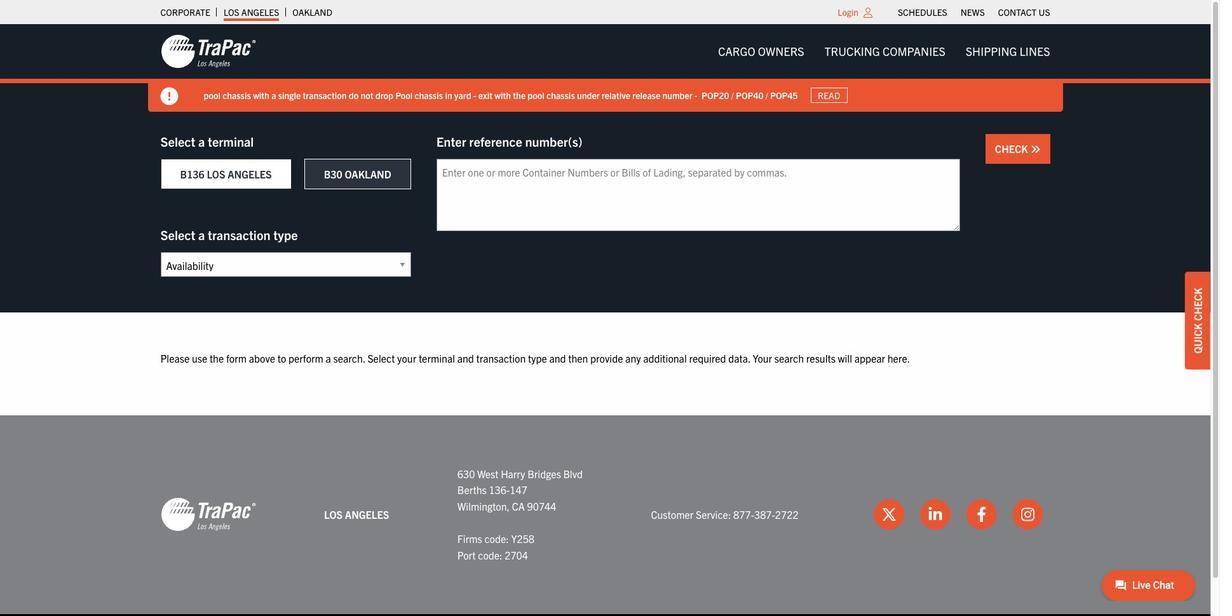 Task type: locate. For each thing, give the bounding box(es) containing it.
and right your
[[458, 352, 474, 365]]

oakland
[[293, 6, 332, 18], [345, 168, 391, 181]]

to
[[278, 352, 286, 365]]

and
[[458, 352, 474, 365], [550, 352, 566, 365]]

los
[[224, 6, 239, 18], [207, 168, 225, 181], [324, 508, 343, 521]]

additional
[[644, 352, 687, 365]]

angeles inside "link"
[[241, 6, 279, 18]]

pool
[[204, 89, 221, 101], [528, 89, 545, 101]]

a left single
[[272, 89, 276, 101]]

menu bar up shipping
[[892, 3, 1057, 21]]

2 horizontal spatial transaction
[[476, 352, 526, 365]]

2 vertical spatial angeles
[[345, 508, 389, 521]]

0 horizontal spatial transaction
[[208, 227, 271, 243]]

menu bar down 'light' icon
[[708, 39, 1061, 64]]

the right use at the bottom left
[[210, 352, 224, 365]]

0 vertical spatial select
[[161, 134, 195, 149]]

and left then
[[550, 352, 566, 365]]

y258
[[511, 533, 535, 545]]

0 vertical spatial code:
[[485, 533, 509, 545]]

pool
[[396, 89, 413, 101]]

1 vertical spatial angeles
[[228, 168, 272, 181]]

then
[[568, 352, 588, 365]]

select up b136
[[161, 134, 195, 149]]

1 horizontal spatial oakland
[[345, 168, 391, 181]]

/
[[732, 89, 734, 101], [766, 89, 768, 101]]

solid image inside the check button
[[1031, 144, 1041, 154]]

number(s)
[[525, 134, 583, 149]]

/ left pop45
[[766, 89, 768, 101]]

0 vertical spatial los angeles
[[224, 6, 279, 18]]

solid image
[[161, 88, 178, 106], [1031, 144, 1041, 154]]

0 vertical spatial solid image
[[161, 88, 178, 106]]

pool up number(s)
[[528, 89, 545, 101]]

2704
[[505, 549, 528, 562]]

1 horizontal spatial transaction
[[303, 89, 347, 101]]

chassis left under
[[547, 89, 575, 101]]

cargo
[[718, 44, 756, 58]]

1 vertical spatial los angeles
[[324, 508, 389, 521]]

service:
[[696, 508, 731, 521]]

the
[[513, 89, 526, 101], [210, 352, 224, 365]]

1 horizontal spatial type
[[528, 352, 547, 365]]

relative
[[602, 89, 631, 101]]

reference
[[469, 134, 522, 149]]

1 horizontal spatial los angeles
[[324, 508, 389, 521]]

0 horizontal spatial oakland
[[293, 6, 332, 18]]

code: right port
[[478, 549, 503, 562]]

angeles
[[241, 6, 279, 18], [228, 168, 272, 181], [345, 508, 389, 521]]

shipping
[[966, 44, 1017, 58]]

0 vertical spatial transaction
[[303, 89, 347, 101]]

schedules
[[898, 6, 948, 18]]

firms code:  y258 port code:  2704
[[458, 533, 535, 562]]

terminal
[[208, 134, 254, 149], [419, 352, 455, 365]]

your
[[397, 352, 417, 365]]

0 horizontal spatial pool
[[204, 89, 221, 101]]

oakland right the "los angeles" "link"
[[293, 6, 332, 18]]

1 vertical spatial los angeles image
[[161, 497, 256, 533]]

any
[[626, 352, 641, 365]]

los angeles
[[224, 6, 279, 18], [324, 508, 389, 521]]

terminal up b136 los angeles
[[208, 134, 254, 149]]

0 vertical spatial the
[[513, 89, 526, 101]]

check
[[995, 142, 1031, 155], [1192, 288, 1205, 321]]

/ left pop40
[[732, 89, 734, 101]]

1 with from the left
[[253, 89, 270, 101]]

oakland link
[[293, 3, 332, 21]]

a
[[272, 89, 276, 101], [198, 134, 205, 149], [198, 227, 205, 243], [326, 352, 331, 365]]

select for select a terminal
[[161, 134, 195, 149]]

pool up select a terminal
[[204, 89, 221, 101]]

1 vertical spatial select
[[161, 227, 195, 243]]

select for select a transaction type
[[161, 227, 195, 243]]

with left single
[[253, 89, 270, 101]]

1 horizontal spatial check
[[1192, 288, 1205, 321]]

code: up 2704 at the bottom of page
[[485, 533, 509, 545]]

exit
[[479, 89, 493, 101]]

menu bar
[[892, 3, 1057, 21], [708, 39, 1061, 64]]

1 - from the left
[[473, 89, 476, 101]]

0 horizontal spatial type
[[274, 227, 298, 243]]

1 vertical spatial solid image
[[1031, 144, 1041, 154]]

los inside footer
[[324, 508, 343, 521]]

0 horizontal spatial check
[[995, 142, 1031, 155]]

2 horizontal spatial chassis
[[547, 89, 575, 101]]

banner containing cargo owners
[[0, 24, 1221, 112]]

release
[[633, 89, 661, 101]]

firms
[[458, 533, 482, 545]]

your
[[753, 352, 772, 365]]

630
[[458, 468, 475, 480]]

1 vertical spatial los
[[207, 168, 225, 181]]

1 vertical spatial type
[[528, 352, 547, 365]]

1 vertical spatial menu bar
[[708, 39, 1061, 64]]

0 horizontal spatial terminal
[[208, 134, 254, 149]]

please use the form above to perform a search. select your terminal and transaction type and then provide any additional required data. your search results will appear here.
[[161, 352, 910, 365]]

-
[[473, 89, 476, 101], [695, 89, 698, 101]]

2 los angeles image from the top
[[161, 497, 256, 533]]

0 horizontal spatial chassis
[[223, 89, 251, 101]]

transaction
[[303, 89, 347, 101], [208, 227, 271, 243], [476, 352, 526, 365]]

with
[[253, 89, 270, 101], [495, 89, 511, 101]]

los angeles image
[[161, 34, 256, 69], [161, 497, 256, 533]]

menu bar inside banner
[[708, 39, 1061, 64]]

select a terminal
[[161, 134, 254, 149]]

0 horizontal spatial /
[[732, 89, 734, 101]]

select down b136
[[161, 227, 195, 243]]

pop20
[[702, 89, 730, 101]]

147
[[510, 484, 528, 497]]

chassis
[[223, 89, 251, 101], [415, 89, 443, 101], [547, 89, 575, 101]]

2 / from the left
[[766, 89, 768, 101]]

0 horizontal spatial the
[[210, 352, 224, 365]]

the right exit
[[513, 89, 526, 101]]

1 horizontal spatial pool
[[528, 89, 545, 101]]

1 horizontal spatial and
[[550, 352, 566, 365]]

select left your
[[368, 352, 395, 365]]

0 vertical spatial oakland
[[293, 6, 332, 18]]

with right exit
[[495, 89, 511, 101]]

oakland right b30
[[345, 168, 391, 181]]

0 vertical spatial check
[[995, 142, 1031, 155]]

chassis left single
[[223, 89, 251, 101]]

contact
[[999, 6, 1037, 18]]

0 vertical spatial angeles
[[241, 6, 279, 18]]

1 vertical spatial oakland
[[345, 168, 391, 181]]

1 chassis from the left
[[223, 89, 251, 101]]

2 pool from the left
[[528, 89, 545, 101]]

0 vertical spatial menu bar
[[892, 3, 1057, 21]]

1 horizontal spatial /
[[766, 89, 768, 101]]

b136 los angeles
[[180, 168, 272, 181]]

enter reference number(s)
[[437, 134, 583, 149]]

news link
[[961, 3, 985, 21]]

Enter reference number(s) text field
[[437, 159, 961, 231]]

- left exit
[[473, 89, 476, 101]]

b30
[[324, 168, 342, 181]]

1 pool from the left
[[204, 89, 221, 101]]

in
[[445, 89, 452, 101]]

menu bar containing cargo owners
[[708, 39, 1061, 64]]

terminal right your
[[419, 352, 455, 365]]

1 vertical spatial check
[[1192, 288, 1205, 321]]

1 horizontal spatial solid image
[[1031, 144, 1041, 154]]

1 horizontal spatial with
[[495, 89, 511, 101]]

- right number
[[695, 89, 698, 101]]

los angeles image inside footer
[[161, 497, 256, 533]]

0 horizontal spatial with
[[253, 89, 270, 101]]

footer
[[0, 416, 1211, 617]]

0 vertical spatial type
[[274, 227, 298, 243]]

enter
[[437, 134, 466, 149]]

login link
[[838, 6, 859, 18]]

0 horizontal spatial -
[[473, 89, 476, 101]]

shipping lines link
[[956, 39, 1061, 64]]

1 horizontal spatial chassis
[[415, 89, 443, 101]]

pop40
[[736, 89, 764, 101]]

chassis left in
[[415, 89, 443, 101]]

code:
[[485, 533, 509, 545], [478, 549, 503, 562]]

0 vertical spatial los
[[224, 6, 239, 18]]

1 horizontal spatial -
[[695, 89, 698, 101]]

0 vertical spatial los angeles image
[[161, 34, 256, 69]]

2 vertical spatial los
[[324, 508, 343, 521]]

menu bar containing schedules
[[892, 3, 1057, 21]]

1 vertical spatial terminal
[[419, 352, 455, 365]]

banner
[[0, 24, 1221, 112]]

0 horizontal spatial and
[[458, 352, 474, 365]]

select
[[161, 134, 195, 149], [161, 227, 195, 243], [368, 352, 395, 365]]

a down b136
[[198, 227, 205, 243]]

check inside the check button
[[995, 142, 1031, 155]]



Task type: describe. For each thing, give the bounding box(es) containing it.
angeles inside footer
[[345, 508, 389, 521]]

number
[[663, 89, 693, 101]]

trucking
[[825, 44, 880, 58]]

los inside "link"
[[224, 6, 239, 18]]

contact us
[[999, 6, 1051, 18]]

136-
[[489, 484, 510, 497]]

trucking companies link
[[815, 39, 956, 64]]

1 vertical spatial the
[[210, 352, 224, 365]]

results
[[807, 352, 836, 365]]

a left search.
[[326, 352, 331, 365]]

cargo owners
[[718, 44, 805, 58]]

appear
[[855, 352, 886, 365]]

please
[[161, 352, 190, 365]]

corporate link
[[161, 3, 210, 21]]

contact us link
[[999, 3, 1051, 21]]

form
[[226, 352, 247, 365]]

0 vertical spatial terminal
[[208, 134, 254, 149]]

yard
[[454, 89, 471, 101]]

2 - from the left
[[695, 89, 698, 101]]

quick
[[1192, 323, 1205, 354]]

pool chassis with a single transaction  do not drop pool chassis in yard -  exit with the pool chassis under relative release number -  pop20 / pop40 / pop45
[[204, 89, 798, 101]]

drop
[[376, 89, 394, 101]]

1 vertical spatial transaction
[[208, 227, 271, 243]]

owners
[[758, 44, 805, 58]]

90744
[[527, 500, 557, 513]]

use
[[192, 352, 207, 365]]

do
[[349, 89, 359, 101]]

2722
[[775, 508, 799, 521]]

check button
[[986, 134, 1051, 164]]

news
[[961, 6, 985, 18]]

2 chassis from the left
[[415, 89, 443, 101]]

wilmington,
[[458, 500, 510, 513]]

0 horizontal spatial solid image
[[161, 88, 178, 106]]

blvd
[[564, 468, 583, 480]]

quick check
[[1192, 288, 1205, 354]]

3 chassis from the left
[[547, 89, 575, 101]]

single
[[278, 89, 301, 101]]

cargo owners link
[[708, 39, 815, 64]]

lines
[[1020, 44, 1051, 58]]

select a transaction type
[[161, 227, 298, 243]]

1 horizontal spatial terminal
[[419, 352, 455, 365]]

search.
[[333, 352, 365, 365]]

a up b136
[[198, 134, 205, 149]]

data.
[[729, 352, 751, 365]]

1 / from the left
[[732, 89, 734, 101]]

2 with from the left
[[495, 89, 511, 101]]

not
[[361, 89, 373, 101]]

customer
[[651, 508, 694, 521]]

trucking companies
[[825, 44, 946, 58]]

customer service: 877-387-2722
[[651, 508, 799, 521]]

ca
[[512, 500, 525, 513]]

corporate
[[161, 6, 210, 18]]

quick check link
[[1186, 272, 1211, 370]]

search
[[775, 352, 804, 365]]

bridges
[[528, 468, 561, 480]]

check inside the quick check link
[[1192, 288, 1205, 321]]

0 horizontal spatial los angeles
[[224, 6, 279, 18]]

b136
[[180, 168, 205, 181]]

companies
[[883, 44, 946, 58]]

will
[[838, 352, 852, 365]]

387-
[[755, 508, 775, 521]]

2 vertical spatial transaction
[[476, 352, 526, 365]]

1 horizontal spatial the
[[513, 89, 526, 101]]

footer containing 630 west harry bridges blvd
[[0, 416, 1211, 617]]

harry
[[501, 468, 525, 480]]

b30 oakland
[[324, 168, 391, 181]]

us
[[1039, 6, 1051, 18]]

2 vertical spatial select
[[368, 352, 395, 365]]

read link
[[811, 88, 848, 103]]

schedules link
[[898, 3, 948, 21]]

read
[[818, 90, 841, 101]]

here.
[[888, 352, 910, 365]]

1 and from the left
[[458, 352, 474, 365]]

1 los angeles image from the top
[[161, 34, 256, 69]]

877-
[[734, 508, 755, 521]]

provide
[[591, 352, 623, 365]]

1 vertical spatial code:
[[478, 549, 503, 562]]

above
[[249, 352, 275, 365]]

los angeles inside footer
[[324, 508, 389, 521]]

berths
[[458, 484, 487, 497]]

630 west harry bridges blvd berths 136-147 wilmington, ca 90744
[[458, 468, 583, 513]]

shipping lines
[[966, 44, 1051, 58]]

login
[[838, 6, 859, 18]]

light image
[[864, 8, 873, 18]]

port
[[458, 549, 476, 562]]

required
[[689, 352, 726, 365]]

2 and from the left
[[550, 352, 566, 365]]

perform
[[289, 352, 324, 365]]

pop45
[[771, 89, 798, 101]]

under
[[577, 89, 600, 101]]

los angeles link
[[224, 3, 279, 21]]



Task type: vqa. For each thing, say whether or not it's contained in the screenshot.
News link on the right of the page
yes



